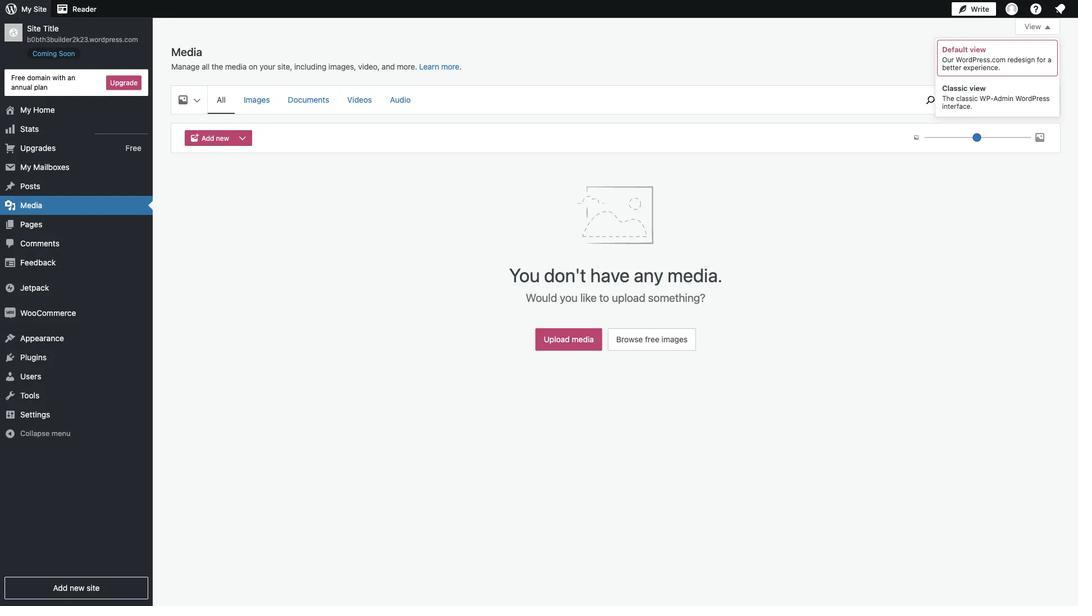 Task type: vqa. For each thing, say whether or not it's contained in the screenshot.
users link
yes



Task type: describe. For each thing, give the bounding box(es) containing it.
posts link
[[0, 177, 153, 196]]

for
[[1038, 56, 1047, 64]]

write link
[[953, 0, 997, 18]]

manage
[[171, 62, 200, 71]]

my for my mailboxes
[[20, 163, 31, 172]]

documents link
[[279, 86, 339, 113]]

my mailboxes
[[20, 163, 70, 172]]

plugins
[[20, 353, 47, 363]]

feedback link
[[0, 253, 153, 273]]

my profile image
[[1006, 3, 1019, 15]]

classic
[[943, 84, 968, 92]]

collapse menu
[[20, 430, 71, 438]]

none range field inside you don't have any media. main content
[[925, 133, 1032, 143]]

upgrades
[[20, 144, 56, 153]]

images link
[[235, 86, 279, 113]]

coming soon
[[33, 49, 75, 57]]

media inside media manage all the media on your site, including images, video, and more. learn more .
[[225, 62, 247, 71]]

annual plan
[[11, 83, 48, 91]]

images
[[244, 95, 270, 105]]

add new site link
[[4, 578, 148, 600]]

with
[[52, 74, 66, 82]]

site,
[[278, 62, 292, 71]]

upload
[[612, 291, 646, 304]]

upgrade inside button
[[110, 79, 138, 87]]

you don't have any media. would you like to upload something?
[[510, 264, 723, 304]]

reader link
[[51, 0, 101, 18]]

our
[[943, 56, 955, 64]]

0% of 1 gb used
[[959, 99, 1013, 107]]

.
[[460, 62, 462, 71]]

1 vertical spatial media
[[572, 335, 594, 344]]

to
[[600, 291, 610, 304]]

feedback
[[20, 258, 56, 268]]

view
[[1025, 22, 1042, 31]]

my for my home
[[20, 105, 31, 115]]

my home link
[[0, 101, 153, 120]]

the
[[212, 62, 223, 71]]

jetpack link
[[0, 279, 153, 298]]

collapse
[[20, 430, 50, 438]]

admin
[[994, 94, 1014, 102]]

a
[[1049, 56, 1052, 64]]

interface.
[[943, 102, 973, 110]]

redesign
[[1008, 56, 1036, 64]]

default view our wordpress.com redesign for a better experience.
[[943, 45, 1052, 71]]

woocommerce link
[[0, 304, 153, 323]]

video,
[[358, 62, 380, 71]]

0%
[[959, 99, 970, 107]]

new for add new site
[[70, 584, 85, 593]]

free for free domain with an annual plan
[[11, 74, 25, 82]]

all link
[[208, 86, 235, 113]]

audio
[[390, 95, 411, 105]]

free for free
[[126, 144, 142, 153]]

and
[[382, 62, 395, 71]]

more.
[[397, 62, 418, 71]]

manage your notifications image
[[1054, 2, 1068, 16]]

used
[[997, 99, 1013, 107]]

home
[[33, 105, 55, 115]]

help image
[[1030, 2, 1044, 16]]

b0bth3builder2k23.wordpress.com
[[27, 36, 138, 43]]

appearance link
[[0, 329, 153, 348]]

none search field inside you don't have any media. main content
[[917, 86, 946, 114]]

videos
[[348, 95, 372, 105]]

something?
[[649, 291, 706, 304]]

your
[[260, 62, 276, 71]]

wordpress.com
[[957, 56, 1006, 64]]

jetpack
[[20, 284, 49, 293]]

comments link
[[0, 234, 153, 253]]

add for add new
[[202, 134, 214, 142]]

browse
[[617, 335, 643, 344]]

all
[[202, 62, 210, 71]]

don't
[[545, 264, 587, 286]]

open search image
[[917, 93, 946, 107]]

view for default view
[[971, 45, 987, 53]]

upgrade button
[[106, 75, 142, 90]]

users link
[[0, 368, 153, 387]]

new for add new
[[216, 134, 229, 142]]

upload media
[[544, 335, 594, 344]]

videos link
[[339, 86, 381, 113]]

menu inside you don't have any media. main content
[[208, 86, 912, 114]]

add for add new site
[[53, 584, 68, 593]]

img image for jetpack
[[4, 283, 16, 294]]

title
[[43, 24, 59, 33]]



Task type: locate. For each thing, give the bounding box(es) containing it.
0 vertical spatial upgrade
[[110, 79, 138, 87]]

add inside add new group
[[202, 134, 214, 142]]

you
[[560, 291, 578, 304]]

view up wordpress.com
[[971, 45, 987, 53]]

gb
[[986, 99, 995, 107]]

site
[[34, 5, 47, 13], [27, 24, 41, 33]]

woocommerce
[[20, 309, 76, 318]]

1 vertical spatial free
[[126, 144, 142, 153]]

add new site
[[53, 584, 100, 593]]

browse free images
[[617, 335, 688, 344]]

documents
[[288, 95, 330, 105]]

images
[[662, 335, 688, 344]]

pages link
[[0, 215, 153, 234]]

0 vertical spatial site
[[34, 5, 47, 13]]

1 vertical spatial new
[[70, 584, 85, 593]]

media right upload
[[572, 335, 594, 344]]

on
[[249, 62, 258, 71]]

you don't have any media. main content
[[171, 18, 1061, 357]]

1 vertical spatial add
[[53, 584, 68, 593]]

site up title
[[34, 5, 47, 13]]

0 vertical spatial img image
[[4, 283, 16, 294]]

stats link
[[0, 120, 153, 139]]

all
[[217, 95, 226, 105]]

media for media manage all the media on your site, including images, video, and more. learn more .
[[171, 45, 202, 58]]

site left title
[[27, 24, 41, 33]]

1 vertical spatial my
[[20, 105, 31, 115]]

menu
[[52, 430, 71, 438]]

0 horizontal spatial media
[[20, 201, 42, 210]]

0 vertical spatial media
[[225, 62, 247, 71]]

0 vertical spatial free
[[11, 74, 25, 82]]

learn more link
[[420, 62, 460, 71]]

highest hourly views 0 image
[[95, 127, 148, 134]]

media for media
[[20, 201, 42, 210]]

have
[[591, 264, 630, 286]]

comments
[[20, 239, 60, 248]]

settings link
[[0, 406, 153, 425]]

add inside add new site link
[[53, 584, 68, 593]]

audio link
[[381, 86, 420, 113]]

0 horizontal spatial media
[[225, 62, 247, 71]]

media left on
[[225, 62, 247, 71]]

img image inside jetpack link
[[4, 283, 16, 294]]

plugins link
[[0, 348, 153, 368]]

1 horizontal spatial media
[[171, 45, 202, 58]]

free
[[646, 335, 660, 344]]

of
[[972, 99, 979, 107]]

appearance
[[20, 334, 64, 343]]

add left site
[[53, 584, 68, 593]]

view
[[971, 45, 987, 53], [970, 84, 987, 92]]

media up the manage
[[171, 45, 202, 58]]

1 horizontal spatial media
[[572, 335, 594, 344]]

0 horizontal spatial upgrade
[[110, 79, 138, 87]]

menu containing all
[[208, 86, 912, 114]]

mailboxes
[[33, 163, 70, 172]]

reader
[[73, 5, 97, 13]]

media up pages
[[20, 201, 42, 210]]

users
[[20, 372, 41, 382]]

0 vertical spatial view
[[971, 45, 987, 53]]

upgrade up highest hourly views 0 image
[[110, 79, 138, 87]]

view up wp-
[[970, 84, 987, 92]]

domain
[[27, 74, 50, 82]]

2 vertical spatial my
[[20, 163, 31, 172]]

media link
[[0, 196, 153, 215]]

my home
[[20, 105, 55, 115]]

my left home
[[20, 105, 31, 115]]

better
[[943, 64, 962, 71]]

img image for woocommerce
[[4, 308, 16, 319]]

upload
[[544, 335, 570, 344]]

my
[[21, 5, 32, 13], [20, 105, 31, 115], [20, 163, 31, 172]]

soon
[[59, 49, 75, 57]]

media.
[[668, 264, 723, 286]]

1 vertical spatial view
[[970, 84, 987, 92]]

you
[[510, 264, 540, 286]]

pages
[[20, 220, 42, 229]]

my left reader link
[[21, 5, 32, 13]]

img image left woocommerce
[[4, 308, 16, 319]]

1 vertical spatial img image
[[4, 308, 16, 319]]

1
[[981, 99, 984, 107]]

add down all link
[[202, 134, 214, 142]]

images,
[[329, 62, 356, 71]]

1 vertical spatial media
[[20, 201, 42, 210]]

wordpress
[[1016, 94, 1051, 102]]

view for classic view
[[970, 84, 987, 92]]

0 vertical spatial add
[[202, 134, 214, 142]]

any
[[634, 264, 664, 286]]

free inside free domain with an annual plan
[[11, 74, 25, 82]]

add new group
[[185, 130, 257, 146]]

stats
[[20, 125, 39, 134]]

experience.
[[964, 64, 1001, 71]]

view button
[[1016, 18, 1061, 35]]

None range field
[[925, 133, 1032, 143]]

media inside media manage all the media on your site, including images, video, and more. learn more .
[[171, 45, 202, 58]]

1 horizontal spatial new
[[216, 134, 229, 142]]

0 horizontal spatial free
[[11, 74, 25, 82]]

my site link
[[0, 0, 51, 18]]

0 vertical spatial my
[[21, 5, 32, 13]]

0 horizontal spatial new
[[70, 584, 85, 593]]

0 horizontal spatial add
[[53, 584, 68, 593]]

img image left jetpack
[[4, 283, 16, 294]]

1 horizontal spatial free
[[126, 144, 142, 153]]

would
[[526, 291, 558, 304]]

posts
[[20, 182, 40, 191]]

1 horizontal spatial upgrade
[[1020, 99, 1048, 107]]

open image
[[1046, 25, 1051, 29]]

view inside the classic view the classic wp-admin wordpress interface.
[[970, 84, 987, 92]]

my up posts
[[20, 163, 31, 172]]

img image
[[4, 283, 16, 294], [4, 308, 16, 319]]

my site
[[21, 5, 47, 13]]

menu
[[208, 86, 912, 114]]

coming
[[33, 49, 57, 57]]

upgrade
[[110, 79, 138, 87], [1020, 99, 1048, 107]]

site inside site title b0bth3builder2k23.wordpress.com
[[27, 24, 41, 33]]

0 vertical spatial media
[[171, 45, 202, 58]]

default
[[943, 45, 969, 53]]

an
[[68, 74, 75, 82]]

collapse menu link
[[0, 425, 153, 443]]

wp-
[[981, 94, 994, 102]]

1 vertical spatial upgrade
[[1020, 99, 1048, 107]]

new inside group
[[216, 134, 229, 142]]

free down highest hourly views 0 image
[[126, 144, 142, 153]]

media manage all the media on your site, including images, video, and more. learn more .
[[171, 45, 462, 71]]

media
[[171, 45, 202, 58], [20, 201, 42, 210]]

1 vertical spatial site
[[27, 24, 41, 33]]

free domain with an annual plan
[[11, 74, 75, 91]]

browse free images button
[[608, 329, 697, 351]]

site
[[87, 584, 100, 593]]

tools link
[[0, 387, 153, 406]]

new down the all
[[216, 134, 229, 142]]

1 horizontal spatial add
[[202, 134, 214, 142]]

view inside default view our wordpress.com redesign for a better experience.
[[971, 45, 987, 53]]

upgrade inside you don't have any media. main content
[[1020, 99, 1048, 107]]

classic
[[957, 94, 979, 102]]

free up annual plan
[[11, 74, 25, 82]]

my for my site
[[21, 5, 32, 13]]

the
[[943, 94, 955, 102]]

0 vertical spatial new
[[216, 134, 229, 142]]

None search field
[[917, 86, 946, 114]]

settings
[[20, 411, 50, 420]]

1 img image from the top
[[4, 283, 16, 294]]

new left site
[[70, 584, 85, 593]]

free
[[11, 74, 25, 82], [126, 144, 142, 153]]

like
[[581, 291, 597, 304]]

my mailboxes link
[[0, 158, 153, 177]]

learn more
[[420, 62, 460, 71]]

2 img image from the top
[[4, 308, 16, 319]]

img image inside woocommerce link
[[4, 308, 16, 319]]

upgrade right used
[[1020, 99, 1048, 107]]



